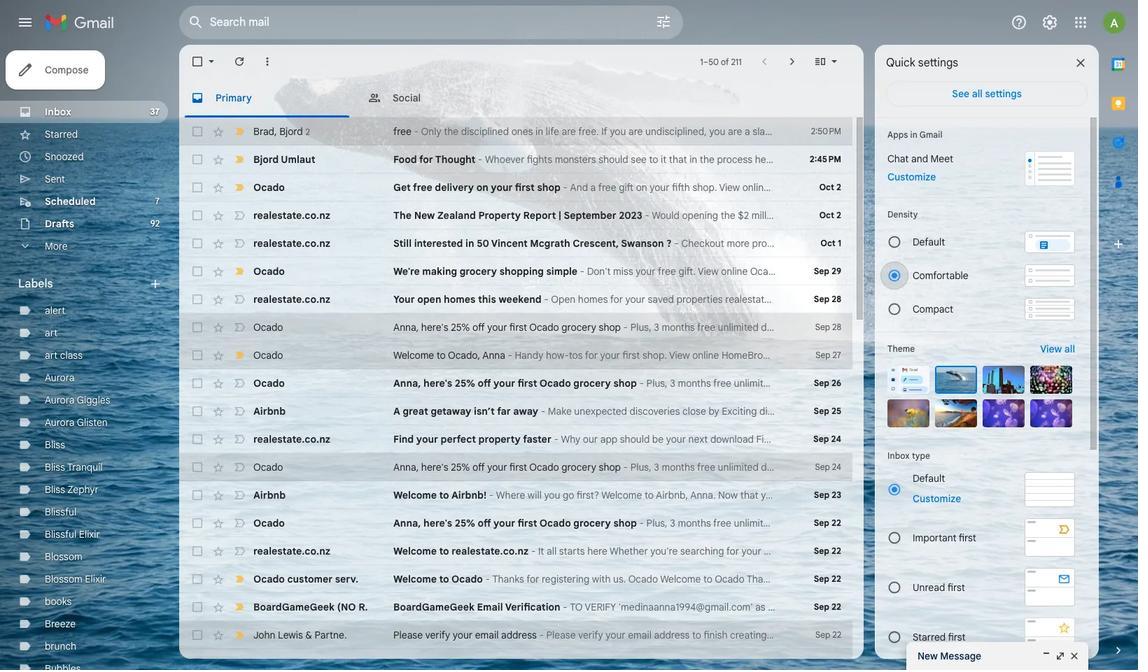 Task type: vqa. For each thing, say whether or not it's contained in the screenshot.


Task type: describe. For each thing, give the bounding box(es) containing it.
aurora giggles link
[[45, 394, 110, 407]]

message
[[941, 650, 982, 663]]

grocery for sep 22
[[574, 517, 611, 530]]

starred for starred first
[[913, 631, 946, 644]]

glisten
[[77, 417, 108, 429]]

grocery for sep 28
[[562, 321, 596, 334]]

boardgamegeek email verification -
[[393, 601, 570, 614]]

find
[[393, 433, 414, 446]]

anna, for sep 28
[[393, 321, 419, 334]]

isn't
[[474, 405, 495, 418]]

see
[[952, 88, 970, 100]]

|
[[559, 209, 562, 222]]

23
[[832, 490, 842, 501]]

starred link
[[45, 128, 78, 141]]

sep 22 for welcome to realestate.co.nz -
[[814, 546, 842, 557]]

anna, for sep 26
[[393, 377, 421, 390]]

gmail
[[920, 130, 943, 140]]

9 row from the top
[[179, 342, 853, 370]]

0 horizontal spatial verify
[[425, 629, 450, 642]]

account
[[545, 657, 581, 670]]

apps in gmail
[[888, 130, 943, 140]]

unread
[[913, 581, 945, 594]]

0 vertical spatial free
[[393, 125, 412, 138]]

2:50 pm
[[811, 126, 842, 137]]

your up anna
[[487, 321, 507, 334]]

refresh image
[[232, 55, 246, 69]]

blossom link
[[45, 551, 82, 564]]

compose button
[[6, 50, 105, 90]]

compose
[[45, 64, 89, 76]]

inbox for inbox type
[[888, 451, 910, 461]]

first right 'unread'
[[948, 581, 965, 594]]

for
[[419, 153, 433, 166]]

care
[[295, 657, 316, 670]]

22 for welcome to realestate.co.nz -
[[832, 546, 842, 557]]

row containing ocado customer serv.
[[179, 566, 853, 594]]

starred for the starred link
[[45, 128, 78, 141]]

airbnb for a great getaway isn't far away
[[253, 405, 286, 418]]

theme
[[888, 344, 915, 354]]

welcome for welcome to airbnb! -
[[393, 489, 437, 502]]

far
[[497, 405, 511, 418]]

26
[[832, 378, 842, 389]]

to for ocado
[[439, 573, 449, 586]]

food for thought -
[[393, 153, 485, 166]]

yp
[[253, 657, 265, 670]]

here's for sep 26
[[424, 377, 452, 390]]

thought
[[435, 153, 476, 166]]

boardgamegeek for boardgamegeek email verification -
[[393, 601, 475, 614]]

serv.
[[335, 573, 359, 586]]

books link
[[45, 596, 72, 608]]

interested
[[414, 237, 463, 250]]

5 row from the top
[[179, 230, 853, 258]]

shop for sep 24
[[599, 461, 621, 474]]

to for airbnb!
[[439, 489, 449, 502]]

14 row from the top
[[179, 482, 853, 510]]

blossom elixir
[[45, 573, 106, 586]]

sep 28 for your open homes this weekend -
[[814, 294, 842, 305]]

social tab
[[356, 78, 533, 118]]

realestate.co.nz for still interested in 50 vincent mcgrath crescent, swanson ?
[[253, 237, 330, 250]]

art class link
[[45, 349, 83, 362]]

1 50 of 211
[[700, 56, 742, 67]]

umlaut
[[281, 153, 315, 166]]

oct 1
[[821, 238, 842, 249]]

1 vertical spatial customize
[[913, 493, 961, 505]]

Search mail text field
[[210, 15, 616, 29]]

class
[[60, 349, 83, 362]]

22 for boardgamegeek email verification -
[[832, 602, 842, 613]]

brad
[[253, 125, 274, 138]]

customer
[[287, 573, 333, 586]]

close image
[[1069, 651, 1080, 662]]

see all settings
[[952, 88, 1022, 100]]

your left the account
[[523, 657, 543, 670]]

sep 22 for welcome to yp, please verify your account -
[[816, 658, 842, 669]]

verification
[[505, 601, 560, 614]]

airbnb!
[[451, 489, 487, 502]]

sep 28 for anna, here's 25% off your first ocado grocery shop -
[[816, 322, 842, 333]]

quick settings
[[886, 56, 959, 70]]

unread first
[[913, 581, 965, 594]]

16 row from the top
[[179, 538, 853, 566]]

lewis
[[278, 629, 303, 642]]

zephyr
[[68, 484, 99, 496]]

elixir for blossom elixir
[[85, 573, 106, 586]]

still interested in 50 vincent mcgrath crescent, swanson ? -
[[393, 237, 682, 250]]

view all
[[1041, 343, 1075, 356]]

simple
[[546, 265, 578, 278]]

art for art class
[[45, 349, 58, 362]]

bliss zephyr link
[[45, 484, 99, 496]]

please
[[464, 657, 493, 670]]

24 for anna, here's 25% off your first ocado grocery shop -
[[832, 462, 842, 473]]

sep 22 for please verify your email address -
[[816, 630, 842, 641]]

8 row from the top
[[179, 314, 853, 342]]

ocado customer serv.
[[253, 573, 359, 586]]

minimize image
[[1041, 651, 1052, 662]]

elixir for blissful elixir
[[79, 529, 100, 541]]

shop for sep 28
[[599, 321, 621, 334]]

more button
[[0, 235, 168, 258]]

important first
[[913, 532, 977, 544]]

blossom for blossom elixir
[[45, 573, 82, 586]]

vincent
[[491, 237, 528, 250]]

sep 22 for welcome to ocado -
[[814, 574, 842, 585]]

7 row from the top
[[179, 286, 853, 314]]

bliss tranquil
[[45, 461, 103, 474]]

your right find
[[416, 433, 438, 446]]

toggle split pane mode image
[[814, 55, 828, 69]]

shop for sep 26
[[614, 377, 637, 390]]

address
[[501, 629, 537, 642]]

this
[[478, 293, 496, 306]]

&
[[305, 629, 312, 642]]

please verify your email address -
[[393, 629, 546, 642]]

anna, here's 25% off your first ocado grocery shop - for sep 28
[[393, 321, 631, 334]]

10 row from the top
[[179, 370, 853, 398]]

your down property
[[487, 461, 507, 474]]

,
[[274, 125, 277, 138]]

alert
[[45, 305, 65, 317]]

12 row from the top
[[179, 426, 853, 454]]

row containing brad
[[179, 118, 853, 146]]

2 for get free delivery on your first shop -
[[837, 182, 842, 193]]

27
[[833, 350, 842, 361]]

first down property
[[510, 461, 527, 474]]

chat
[[888, 153, 909, 165]]

older image
[[786, 55, 800, 69]]

ocado,
[[448, 349, 480, 362]]

aurora for aurora link
[[45, 372, 75, 384]]

tranquil
[[67, 461, 103, 474]]

92
[[150, 218, 160, 229]]

row containing john lewis & partne.
[[179, 622, 853, 650]]

welcome for welcome to ocado, anna -
[[393, 349, 434, 362]]

in inside row
[[466, 237, 474, 250]]

away
[[513, 405, 539, 418]]

1 default from the top
[[913, 236, 945, 249]]

comfortable
[[913, 270, 969, 282]]

get
[[393, 181, 411, 194]]

sep 22 for anna, here's 25% off your first ocado grocery shop -
[[814, 518, 842, 529]]

sep 23
[[814, 490, 842, 501]]

alert link
[[45, 305, 65, 317]]

anna, for sep 22
[[393, 517, 421, 530]]

customize button for default
[[905, 491, 970, 508]]

inbox for inbox
[[45, 106, 71, 118]]

yp,
[[448, 657, 461, 670]]

15 row from the top
[[179, 510, 853, 538]]

support image
[[1011, 14, 1028, 31]]

pop out image
[[1055, 651, 1066, 662]]

scheduled
[[45, 195, 96, 208]]

compact
[[913, 303, 954, 316]]

weekend
[[499, 293, 542, 306]]

sep 24 for anna, here's 25% off your first ocado grocery shop -
[[815, 462, 842, 473]]

homes
[[444, 293, 476, 306]]

all for see
[[972, 88, 983, 100]]

here's for sep 24
[[421, 461, 449, 474]]

2 inside brad , bjord 2
[[306, 126, 310, 137]]

scheduled link
[[45, 195, 96, 208]]

find your perfect property faster -
[[393, 433, 561, 446]]

welcome for welcome to realestate.co.nz -
[[393, 545, 437, 558]]

first up the new zealand property report | september 2023 -
[[515, 181, 535, 194]]

yp client care
[[253, 657, 316, 670]]

gmail image
[[45, 8, 121, 36]]

your up far
[[494, 377, 515, 390]]

airbnb for welcome to airbnb!
[[253, 489, 286, 502]]

0 vertical spatial 50
[[709, 56, 719, 67]]

primary tab
[[179, 78, 355, 118]]

sep 27
[[816, 350, 842, 361]]

bliss for bliss tranquil
[[45, 461, 65, 474]]

your right on
[[491, 181, 513, 194]]

settings inside button
[[985, 88, 1022, 100]]

anna
[[483, 349, 505, 362]]

giggles
[[77, 394, 110, 407]]

chat and meet customize
[[888, 153, 954, 183]]

oct 2 for the new zealand property report | september 2023 -
[[820, 210, 842, 221]]

2 default from the top
[[913, 473, 945, 485]]



Task type: locate. For each thing, give the bounding box(es) containing it.
2 up umlaut
[[306, 126, 310, 137]]

0 vertical spatial blissful
[[45, 506, 76, 519]]

main content containing primary
[[179, 45, 864, 671]]

default up comfortable on the top right
[[913, 236, 945, 249]]

oct for ?
[[821, 238, 836, 249]]

quick
[[886, 56, 916, 70]]

0 horizontal spatial free
[[393, 125, 412, 138]]

grocery for sep 24
[[562, 461, 596, 474]]

2 welcome from the top
[[393, 489, 437, 502]]

new down starred first
[[918, 650, 938, 663]]

more
[[45, 240, 68, 253]]

None checkbox
[[190, 55, 204, 69], [190, 125, 204, 139], [190, 181, 204, 195], [190, 209, 204, 223], [190, 237, 204, 251], [190, 321, 204, 335], [190, 349, 204, 363], [190, 405, 204, 419], [190, 517, 204, 531], [190, 629, 204, 643], [190, 55, 204, 69], [190, 125, 204, 139], [190, 181, 204, 195], [190, 209, 204, 223], [190, 237, 204, 251], [190, 321, 204, 335], [190, 349, 204, 363], [190, 405, 204, 419], [190, 517, 204, 531], [190, 629, 204, 643]]

0 vertical spatial inbox
[[45, 106, 71, 118]]

bjord umlaut
[[253, 153, 315, 166]]

blossom down blossom link
[[45, 573, 82, 586]]

0 vertical spatial verify
[[425, 629, 450, 642]]

blissful
[[45, 506, 76, 519], [45, 529, 76, 541]]

blissful down blissful link
[[45, 529, 76, 541]]

2 row from the top
[[179, 146, 853, 174]]

4 welcome from the top
[[393, 573, 437, 586]]

view all button
[[1032, 341, 1084, 358]]

bliss up the bliss tranquil link
[[45, 439, 65, 452]]

see all settings button
[[886, 81, 1088, 106]]

art class
[[45, 349, 83, 362]]

row
[[179, 118, 853, 146], [179, 146, 853, 174], [179, 174, 853, 202], [179, 202, 853, 230], [179, 230, 853, 258], [179, 258, 853, 286], [179, 286, 853, 314], [179, 314, 853, 342], [179, 342, 853, 370], [179, 370, 853, 398], [179, 398, 853, 426], [179, 426, 853, 454], [179, 454, 853, 482], [179, 482, 853, 510], [179, 510, 853, 538], [179, 538, 853, 566], [179, 566, 853, 594], [179, 594, 853, 622], [179, 622, 853, 650], [179, 650, 853, 671]]

25% down perfect at the bottom of the page
[[451, 461, 470, 474]]

anna, down find
[[393, 461, 419, 474]]

1 vertical spatial default
[[913, 473, 945, 485]]

to left airbnb!
[[439, 489, 449, 502]]

first
[[515, 181, 535, 194], [510, 321, 527, 334], [518, 377, 537, 390], [510, 461, 527, 474], [518, 517, 537, 530], [959, 532, 977, 544], [948, 581, 965, 594], [948, 631, 966, 644]]

snoozed link
[[45, 151, 84, 163]]

sep
[[814, 266, 830, 277], [814, 294, 830, 305], [816, 322, 830, 333], [816, 350, 831, 361], [814, 378, 830, 389], [814, 406, 830, 417], [814, 434, 829, 445], [815, 462, 830, 473], [814, 490, 830, 501], [814, 518, 830, 529], [814, 546, 830, 557], [814, 574, 830, 585], [814, 602, 830, 613], [816, 630, 830, 641], [816, 658, 830, 669]]

1 vertical spatial aurora
[[45, 394, 75, 407]]

1 vertical spatial oct
[[820, 210, 835, 221]]

oct 2
[[820, 182, 842, 193], [820, 210, 842, 221]]

22 for please verify your email address -
[[833, 630, 842, 641]]

anna, down welcome to airbnb! -
[[393, 517, 421, 530]]

welcome left airbnb!
[[393, 489, 437, 502]]

0 vertical spatial airbnb
[[253, 405, 286, 418]]

22 for welcome to yp, please verify your account -
[[833, 658, 842, 669]]

welcome to ocado, anna -
[[393, 349, 515, 362]]

28 up 27
[[832, 322, 842, 333]]

22 for welcome to ocado -
[[832, 574, 842, 585]]

1 vertical spatial blossom
[[45, 573, 82, 586]]

1 anna, here's 25% off your first ocado grocery shop - from the top
[[393, 321, 631, 334]]

0 vertical spatial new
[[414, 209, 435, 222]]

2 vertical spatial aurora
[[45, 417, 75, 429]]

1 vertical spatial free
[[413, 181, 433, 194]]

all right see
[[972, 88, 983, 100]]

1 vertical spatial oct 2
[[820, 210, 842, 221]]

1 row from the top
[[179, 118, 853, 146]]

oct 2 down the 2:45 pm
[[820, 182, 842, 193]]

aurora for aurora glisten
[[45, 417, 75, 429]]

and
[[912, 153, 928, 165]]

0 vertical spatial settings
[[918, 56, 959, 70]]

0 horizontal spatial tab list
[[179, 78, 864, 118]]

2 for the new zealand property report | september 2023 -
[[837, 210, 842, 221]]

starred up snoozed link
[[45, 128, 78, 141]]

on
[[477, 181, 489, 194]]

a great getaway isn't far away -
[[393, 405, 548, 418]]

customize button up important
[[905, 491, 970, 508]]

primary
[[216, 91, 252, 104]]

off
[[473, 321, 485, 334], [478, 377, 491, 390], [473, 461, 485, 474], [478, 517, 491, 530]]

john lewis & partne.
[[253, 629, 347, 642]]

brunch link
[[45, 641, 76, 653]]

first up message
[[948, 631, 966, 644]]

0 horizontal spatial settings
[[918, 56, 959, 70]]

property
[[479, 433, 521, 446]]

0 vertical spatial 24
[[831, 434, 842, 445]]

aurora glisten link
[[45, 417, 108, 429]]

new
[[414, 209, 435, 222], [918, 650, 938, 663]]

0 horizontal spatial all
[[972, 88, 983, 100]]

1 horizontal spatial settings
[[985, 88, 1022, 100]]

first down weekend
[[510, 321, 527, 334]]

1 oct 2 from the top
[[820, 182, 842, 193]]

sep 24 down sep 25
[[814, 434, 842, 445]]

25% down ocado,
[[455, 377, 475, 390]]

we're making grocery shopping simple -
[[393, 265, 587, 278]]

4 row from the top
[[179, 202, 853, 230]]

0 vertical spatial starred
[[45, 128, 78, 141]]

0 horizontal spatial in
[[466, 237, 474, 250]]

1 horizontal spatial tab list
[[1099, 45, 1138, 620]]

2 vertical spatial bliss
[[45, 484, 65, 496]]

1 vertical spatial inbox
[[888, 451, 910, 461]]

24 for find your perfect property faster -
[[831, 434, 842, 445]]

50
[[709, 56, 719, 67], [477, 237, 489, 250]]

anna, up great
[[393, 377, 421, 390]]

0 vertical spatial elixir
[[79, 529, 100, 541]]

oct for -
[[820, 210, 835, 221]]

1 horizontal spatial all
[[1065, 343, 1075, 356]]

all inside the see all settings button
[[972, 88, 983, 100]]

0 vertical spatial default
[[913, 236, 945, 249]]

0 horizontal spatial 50
[[477, 237, 489, 250]]

to left yp, at the bottom left of page
[[437, 657, 446, 670]]

brunch
[[45, 641, 76, 653]]

your up "welcome to realestate.co.nz -"
[[494, 517, 515, 530]]

report
[[523, 209, 556, 222]]

customize button for chat and meet
[[879, 169, 945, 186]]

5 welcome from the top
[[393, 657, 434, 670]]

25% for sep 28
[[451, 321, 470, 334]]

anna,
[[393, 321, 419, 334], [393, 377, 421, 390], [393, 461, 419, 474], [393, 517, 421, 530]]

realestate.co.nz for your open homes this weekend
[[253, 293, 330, 306]]

labels navigation
[[0, 45, 179, 671]]

0 vertical spatial all
[[972, 88, 983, 100]]

customize button down and
[[879, 169, 945, 186]]

off for sep 28
[[473, 321, 485, 334]]

anna, down your
[[393, 321, 419, 334]]

2 airbnb from the top
[[253, 489, 286, 502]]

new right 'the'
[[414, 209, 435, 222]]

tab list
[[1099, 45, 1138, 620], [179, 78, 864, 118]]

0 horizontal spatial boardgamegeek
[[253, 601, 335, 614]]

off down airbnb!
[[478, 517, 491, 530]]

1 vertical spatial starred
[[913, 631, 946, 644]]

the
[[393, 209, 412, 222]]

main content
[[179, 45, 864, 671]]

2 oct 2 from the top
[[820, 210, 842, 221]]

in right apps
[[911, 130, 918, 140]]

1 vertical spatial bliss
[[45, 461, 65, 474]]

blossom
[[45, 551, 82, 564], [45, 573, 82, 586]]

boardgamegeek for boardgamegeek (no r.
[[253, 601, 335, 614]]

0 vertical spatial sep 24
[[814, 434, 842, 445]]

1 vertical spatial art
[[45, 349, 58, 362]]

3 row from the top
[[179, 174, 853, 202]]

1 blossom from the top
[[45, 551, 82, 564]]

type
[[912, 451, 930, 461]]

anna, here's 25% off your first ocado grocery shop - down property
[[393, 461, 631, 474]]

1 left of
[[700, 56, 703, 67]]

row containing bjord umlaut
[[179, 146, 853, 174]]

0 vertical spatial oct 2
[[820, 182, 842, 193]]

starred
[[45, 128, 78, 141], [913, 631, 946, 644]]

first up "welcome to realestate.co.nz -"
[[518, 517, 537, 530]]

anna, here's 25% off your first ocado grocery shop - up away
[[393, 377, 647, 390]]

3 aurora from the top
[[45, 417, 75, 429]]

customize inside chat and meet customize
[[888, 171, 936, 183]]

sep 28 up sep 27
[[816, 322, 842, 333]]

all inside view all button
[[1065, 343, 1075, 356]]

art
[[45, 327, 58, 340], [45, 349, 58, 362]]

0 vertical spatial bjord
[[279, 125, 303, 138]]

art down alert
[[45, 327, 58, 340]]

bliss up blissful link
[[45, 484, 65, 496]]

0 vertical spatial oct
[[820, 182, 835, 193]]

search mail image
[[183, 10, 209, 35]]

1 horizontal spatial free
[[413, 181, 433, 194]]

here's down welcome to airbnb! -
[[424, 517, 452, 530]]

shop for sep 22
[[614, 517, 637, 530]]

r.
[[359, 601, 368, 614]]

2 boardgamegeek from the left
[[393, 601, 475, 614]]

still
[[393, 237, 412, 250]]

3 anna, here's 25% off your first ocado grocery shop - from the top
[[393, 461, 631, 474]]

0 vertical spatial art
[[45, 327, 58, 340]]

first up away
[[518, 377, 537, 390]]

inbox inside "labels" navigation
[[45, 106, 71, 118]]

inbox
[[45, 106, 71, 118], [888, 451, 910, 461]]

drafts link
[[45, 218, 74, 230]]

sep 28 down sep 29
[[814, 294, 842, 305]]

food
[[393, 153, 417, 166]]

1 vertical spatial bjord
[[253, 153, 279, 166]]

here's up welcome to airbnb! -
[[421, 461, 449, 474]]

tab list containing primary
[[179, 78, 864, 118]]

please
[[393, 629, 423, 642]]

1 aurora from the top
[[45, 372, 75, 384]]

art left 'class'
[[45, 349, 58, 362]]

anna, for sep 24
[[393, 461, 419, 474]]

inbox type
[[888, 451, 930, 461]]

0 vertical spatial blossom
[[45, 551, 82, 564]]

1 anna, from the top
[[393, 321, 419, 334]]

here's
[[421, 321, 449, 334], [424, 377, 452, 390], [421, 461, 449, 474], [424, 517, 452, 530]]

25% for sep 24
[[451, 461, 470, 474]]

anna, here's 25% off your first ocado grocery shop - down weekend
[[393, 321, 631, 334]]

-
[[414, 125, 419, 138], [478, 153, 483, 166], [563, 181, 568, 194], [645, 209, 650, 222], [675, 237, 679, 250], [580, 265, 585, 278], [544, 293, 549, 306], [624, 321, 628, 334], [508, 349, 512, 362], [640, 377, 644, 390], [541, 405, 546, 418], [554, 433, 559, 446], [624, 461, 628, 474], [489, 489, 494, 502], [640, 517, 644, 530], [531, 545, 536, 558], [486, 573, 490, 586], [563, 601, 568, 614], [539, 629, 544, 642], [584, 657, 588, 670]]

None search field
[[179, 6, 683, 39]]

row containing boardgamegeek (no r.
[[179, 594, 853, 622]]

28 for your open homes this weekend -
[[832, 294, 842, 305]]

0 vertical spatial sep 28
[[814, 294, 842, 305]]

september
[[564, 209, 617, 222]]

bjord right ,
[[279, 125, 303, 138]]

2023
[[619, 209, 642, 222]]

free right get
[[413, 181, 433, 194]]

free up food on the left of the page
[[393, 125, 412, 138]]

welcome for welcome to ocado -
[[393, 573, 437, 586]]

2 bliss from the top
[[45, 461, 65, 474]]

quick settings element
[[886, 56, 959, 81]]

1 horizontal spatial verify
[[496, 657, 520, 670]]

blissful link
[[45, 506, 76, 519]]

all for view
[[1065, 343, 1075, 356]]

25% up "welcome to realestate.co.nz -"
[[455, 517, 475, 530]]

customize down and
[[888, 171, 936, 183]]

4 anna, here's 25% off your first ocado grocery shop - from the top
[[393, 517, 647, 530]]

anna, here's 25% off your first ocado grocery shop - for sep 22
[[393, 517, 647, 530]]

24 up 23
[[832, 462, 842, 473]]

crescent,
[[573, 237, 619, 250]]

welcome for welcome to yp, please verify your account -
[[393, 657, 434, 670]]

50 left the vincent
[[477, 237, 489, 250]]

verify right please
[[425, 629, 450, 642]]

2 anna, from the top
[[393, 377, 421, 390]]

1 vertical spatial blissful
[[45, 529, 76, 541]]

off up 'isn't'
[[478, 377, 491, 390]]

realestate.co.nz for the new zealand property report | september 2023
[[253, 209, 330, 222]]

off for sep 22
[[478, 517, 491, 530]]

here's for sep 28
[[421, 321, 449, 334]]

11 row from the top
[[179, 398, 853, 426]]

28 for anna, here's 25% off your first ocado grocery shop -
[[832, 322, 842, 333]]

29
[[832, 266, 842, 277]]

2 up oct 1
[[837, 210, 842, 221]]

bliss for bliss zephyr
[[45, 484, 65, 496]]

19 row from the top
[[179, 622, 853, 650]]

3 welcome from the top
[[393, 545, 437, 558]]

1 vertical spatial sep 28
[[816, 322, 842, 333]]

20 row from the top
[[179, 650, 853, 671]]

settings right see
[[985, 88, 1022, 100]]

starred up new message
[[913, 631, 946, 644]]

0 vertical spatial 28
[[832, 294, 842, 305]]

starred first
[[913, 631, 966, 644]]

aurora up bliss 'link'
[[45, 417, 75, 429]]

24 down 25
[[831, 434, 842, 445]]

1 horizontal spatial 50
[[709, 56, 719, 67]]

None checkbox
[[190, 153, 204, 167], [190, 265, 204, 279], [190, 293, 204, 307], [190, 377, 204, 391], [190, 433, 204, 447], [190, 461, 204, 475], [190, 489, 204, 503], [190, 545, 204, 559], [190, 573, 204, 587], [190, 601, 204, 615], [190, 657, 204, 671], [190, 153, 204, 167], [190, 265, 204, 279], [190, 293, 204, 307], [190, 377, 204, 391], [190, 433, 204, 447], [190, 461, 204, 475], [190, 489, 204, 503], [190, 545, 204, 559], [190, 573, 204, 587], [190, 601, 204, 615], [190, 657, 204, 671]]

1 vertical spatial sep 24
[[815, 462, 842, 473]]

labels
[[18, 277, 53, 291]]

row containing yp client care
[[179, 650, 853, 671]]

1 inside row
[[838, 238, 842, 249]]

1 vertical spatial 1
[[838, 238, 842, 249]]

aurora for aurora giggles
[[45, 394, 75, 407]]

1 horizontal spatial bjord
[[279, 125, 303, 138]]

settings right 'quick'
[[918, 56, 959, 70]]

blissful elixir link
[[45, 529, 100, 541]]

off for sep 24
[[473, 461, 485, 474]]

1 vertical spatial elixir
[[85, 573, 106, 586]]

realestate.co.nz for find your perfect property faster
[[253, 433, 330, 446]]

22 for anna, here's 25% off your first ocado grocery shop -
[[832, 518, 842, 529]]

0 vertical spatial 1
[[700, 56, 703, 67]]

1
[[700, 56, 703, 67], [838, 238, 842, 249]]

oct up sep 29
[[821, 238, 836, 249]]

1 vertical spatial verify
[[496, 657, 520, 670]]

books
[[45, 596, 72, 608]]

1 airbnb from the top
[[253, 405, 286, 418]]

realestate.co.nz for welcome to realestate.co.nz
[[253, 545, 330, 558]]

37
[[150, 106, 160, 117]]

to down "welcome to realestate.co.nz -"
[[439, 573, 449, 586]]

welcome left ocado,
[[393, 349, 434, 362]]

0 vertical spatial customize button
[[879, 169, 945, 186]]

default down the type
[[913, 473, 945, 485]]

bliss down bliss 'link'
[[45, 461, 65, 474]]

?
[[667, 237, 672, 250]]

1 blissful from the top
[[45, 506, 76, 519]]

view
[[1041, 343, 1062, 356]]

inbox type element
[[888, 451, 1075, 461]]

0 horizontal spatial starred
[[45, 128, 78, 141]]

1 horizontal spatial starred
[[913, 631, 946, 644]]

1 bliss from the top
[[45, 439, 65, 452]]

18 row from the top
[[179, 594, 853, 622]]

1 vertical spatial airbnb
[[253, 489, 286, 502]]

1 vertical spatial 50
[[477, 237, 489, 250]]

1 horizontal spatial boardgamegeek
[[393, 601, 475, 614]]

off down your open homes this weekend -
[[473, 321, 485, 334]]

4 anna, from the top
[[393, 517, 421, 530]]

bliss tranquil link
[[45, 461, 103, 474]]

28
[[832, 294, 842, 305], [832, 322, 842, 333]]

sep 28
[[814, 294, 842, 305], [816, 322, 842, 333]]

0 vertical spatial bliss
[[45, 439, 65, 452]]

great
[[403, 405, 428, 418]]

art for art link
[[45, 327, 58, 340]]

1 boardgamegeek from the left
[[253, 601, 335, 614]]

anna, here's 25% off your first ocado grocery shop - for sep 26
[[393, 377, 647, 390]]

2 art from the top
[[45, 349, 58, 362]]

verify
[[425, 629, 450, 642], [496, 657, 520, 670]]

more image
[[260, 55, 274, 69]]

inbox up the starred link
[[45, 106, 71, 118]]

50 left of
[[709, 56, 719, 67]]

theme element
[[888, 342, 915, 356]]

3 bliss from the top
[[45, 484, 65, 496]]

starred inside "labels" navigation
[[45, 128, 78, 141]]

blossom for blossom link
[[45, 551, 82, 564]]

oct down the 2:45 pm
[[820, 182, 835, 193]]

welcome down please
[[393, 657, 434, 670]]

1 welcome from the top
[[393, 349, 434, 362]]

to for ocado,
[[437, 349, 446, 362]]

bliss for bliss 'link'
[[45, 439, 65, 452]]

28 down 29
[[832, 294, 842, 305]]

bliss zephyr
[[45, 484, 99, 496]]

to for realestate.co.nz
[[439, 545, 449, 558]]

bjord down 'brad'
[[253, 153, 279, 166]]

blissful down bliss zephyr link
[[45, 506, 76, 519]]

sent link
[[45, 173, 65, 186]]

anna, here's 25% off your first ocado grocery shop - down airbnb!
[[393, 517, 647, 530]]

0 vertical spatial 2
[[306, 126, 310, 137]]

we're
[[393, 265, 420, 278]]

labels heading
[[18, 277, 148, 291]]

25% for sep 22
[[455, 517, 475, 530]]

email
[[477, 601, 503, 614]]

sep 25
[[814, 406, 842, 417]]

display density element
[[888, 209, 1075, 220]]

settings image
[[1042, 14, 1059, 31]]

to left ocado,
[[437, 349, 446, 362]]

grocery for sep 26
[[574, 377, 611, 390]]

your left email
[[453, 629, 473, 642]]

to for yp,
[[437, 657, 446, 670]]

0 vertical spatial aurora
[[45, 372, 75, 384]]

verify right please at the bottom left of page
[[496, 657, 520, 670]]

1 vertical spatial 24
[[832, 462, 842, 473]]

50 inside row
[[477, 237, 489, 250]]

2 anna, here's 25% off your first ocado grocery shop - from the top
[[393, 377, 647, 390]]

sep 24 for find your perfect property faster -
[[814, 434, 842, 445]]

free -
[[393, 125, 421, 138]]

aurora down aurora link
[[45, 394, 75, 407]]

3 anna, from the top
[[393, 461, 419, 474]]

welcome up please
[[393, 573, 437, 586]]

1 horizontal spatial inbox
[[888, 451, 910, 461]]

2 down the 2:45 pm
[[837, 182, 842, 193]]

social
[[393, 91, 421, 104]]

all right view
[[1065, 343, 1075, 356]]

blissful for blissful elixir
[[45, 529, 76, 541]]

here's for sep 22
[[424, 517, 452, 530]]

oct 2 for get free delivery on your first shop -
[[820, 182, 842, 193]]

oct up oct 1
[[820, 210, 835, 221]]

13 row from the top
[[179, 454, 853, 482]]

1 vertical spatial 28
[[832, 322, 842, 333]]

1 vertical spatial 2
[[837, 182, 842, 193]]

0 vertical spatial in
[[911, 130, 918, 140]]

1 vertical spatial new
[[918, 650, 938, 663]]

your open homes this weekend -
[[393, 293, 551, 306]]

2 aurora from the top
[[45, 394, 75, 407]]

0 vertical spatial customize
[[888, 171, 936, 183]]

your
[[491, 181, 513, 194], [487, 321, 507, 334], [494, 377, 515, 390], [416, 433, 438, 446], [487, 461, 507, 474], [494, 517, 515, 530], [453, 629, 473, 642], [523, 657, 543, 670]]

2 blossom from the top
[[45, 573, 82, 586]]

0 horizontal spatial inbox
[[45, 106, 71, 118]]

1 horizontal spatial 1
[[838, 238, 842, 249]]

2 blissful from the top
[[45, 529, 76, 541]]

blissful for blissful link
[[45, 506, 76, 519]]

1 vertical spatial in
[[466, 237, 474, 250]]

anna, here's 25% off your first ocado grocery shop - for sep 24
[[393, 461, 631, 474]]

0 horizontal spatial bjord
[[253, 153, 279, 166]]

2 vertical spatial oct
[[821, 238, 836, 249]]

property
[[479, 209, 521, 222]]

oct 2 up oct 1
[[820, 210, 842, 221]]

17 row from the top
[[179, 566, 853, 594]]

0 horizontal spatial new
[[414, 209, 435, 222]]

default
[[913, 236, 945, 249], [913, 473, 945, 485]]

1 vertical spatial customize button
[[905, 491, 970, 508]]

getaway
[[431, 405, 472, 418]]

6 row from the top
[[179, 258, 853, 286]]

to up welcome to ocado -
[[439, 545, 449, 558]]

aurora down art class 'link'
[[45, 372, 75, 384]]

1 art from the top
[[45, 327, 58, 340]]

blossom down blissful elixir
[[45, 551, 82, 564]]

1 vertical spatial all
[[1065, 343, 1075, 356]]

customize up important
[[913, 493, 961, 505]]

off for sep 26
[[478, 377, 491, 390]]

welcome up welcome to ocado -
[[393, 545, 437, 558]]

boardgamegeek up lewis
[[253, 601, 335, 614]]

1 vertical spatial settings
[[985, 88, 1022, 100]]

22
[[832, 518, 842, 529], [832, 546, 842, 557], [832, 574, 842, 585], [832, 602, 842, 613], [833, 630, 842, 641], [833, 658, 842, 669]]

sep 24 up sep 23
[[815, 462, 842, 473]]

2 vertical spatial 2
[[837, 210, 842, 221]]

sep 22 for boardgamegeek email verification -
[[814, 602, 842, 613]]

1 up 29
[[838, 238, 842, 249]]

here's up the 'getaway'
[[424, 377, 452, 390]]

25% for sep 26
[[455, 377, 475, 390]]

1 horizontal spatial new
[[918, 650, 938, 663]]

bliss
[[45, 439, 65, 452], [45, 461, 65, 474], [45, 484, 65, 496]]

boardgamegeek down welcome to ocado -
[[393, 601, 475, 614]]

0 horizontal spatial 1
[[700, 56, 703, 67]]

perfect
[[441, 433, 476, 446]]

advanced search options image
[[650, 8, 678, 36]]

inbox left the type
[[888, 451, 910, 461]]

first right important
[[959, 532, 977, 544]]

1 horizontal spatial in
[[911, 130, 918, 140]]

aurora glisten
[[45, 417, 108, 429]]

main menu image
[[17, 14, 34, 31]]

in down zealand
[[466, 237, 474, 250]]

welcome to airbnb! -
[[393, 489, 496, 502]]



